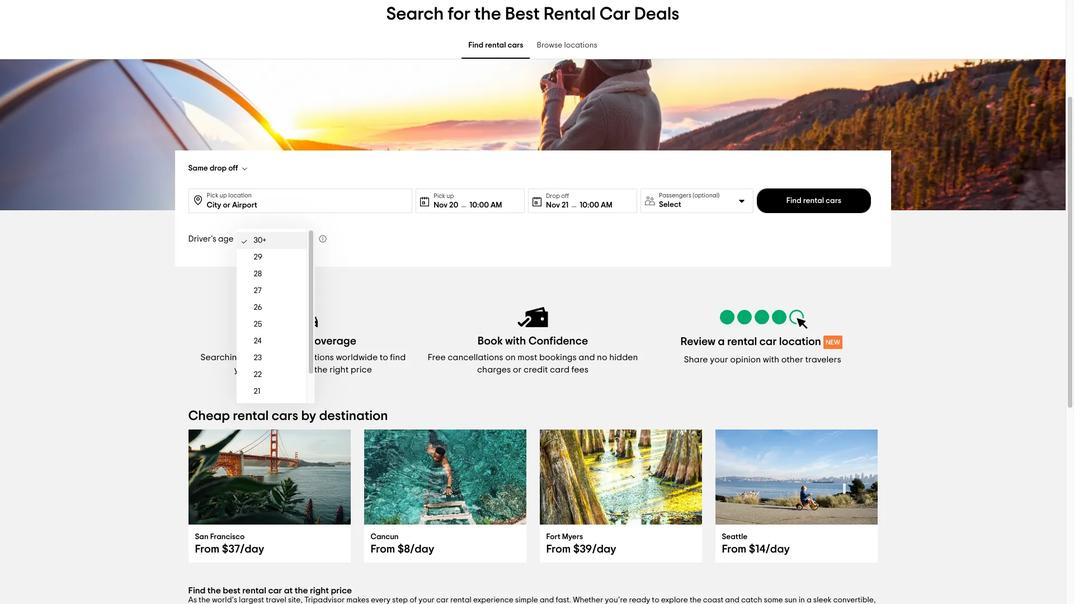 Task type: vqa. For each thing, say whether or not it's contained in the screenshot.
Same drop off
yes



Task type: locate. For each thing, give the bounding box(es) containing it.
10:00 am right nov 21
[[580, 201, 613, 209]]

nov down drop
[[546, 201, 560, 209]]

with down the review a rental car location new
[[763, 356, 780, 364]]

3 /day from the left
[[593, 544, 617, 555]]

1 up from the left
[[220, 193, 227, 199]]

24
[[254, 338, 262, 345]]

best
[[505, 5, 540, 23]]

right
[[267, 366, 286, 375], [330, 366, 349, 375], [310, 587, 329, 596]]

4 /day from the left
[[766, 544, 790, 555]]

0 horizontal spatial off
[[228, 165, 238, 172]]

your
[[711, 356, 729, 364]]

rental
[[485, 42, 506, 50], [804, 197, 825, 205], [728, 336, 758, 348], [233, 410, 269, 423], [243, 587, 267, 596]]

21 down 22
[[254, 388, 261, 396]]

locations inside searching over 60,000 locations worldwide to find you the right car at the right price
[[296, 353, 334, 362]]

23
[[254, 354, 262, 362]]

29
[[254, 254, 263, 261]]

1 horizontal spatial 21
[[562, 201, 569, 209]]

find the best rental car at the right price
[[188, 587, 352, 596]]

1 vertical spatial 20
[[254, 405, 263, 413]]

from inside fort myers from $39 /day
[[547, 544, 571, 555]]

free cancellations on most bookings and no hidden charges or credit card fees
[[428, 353, 638, 375]]

2 from from the left
[[371, 544, 395, 555]]

2 am from the left
[[601, 201, 613, 209]]

10:00 am right nov 20
[[470, 201, 502, 209]]

10:00
[[470, 201, 489, 209], [580, 201, 600, 209]]

a
[[718, 336, 725, 348]]

1 10:00 am from the left
[[470, 201, 502, 209]]

0 horizontal spatial location
[[228, 193, 252, 199]]

21 down drop off
[[562, 201, 569, 209]]

car down 60,000
[[288, 366, 302, 375]]

2 horizontal spatial right
[[330, 366, 349, 375]]

0 vertical spatial 20
[[450, 201, 459, 209]]

2 up from the left
[[447, 193, 454, 199]]

car right best
[[268, 587, 282, 596]]

0 horizontal spatial nov
[[434, 201, 448, 209]]

0 vertical spatial locations
[[565, 42, 598, 50]]

0 horizontal spatial 10:00 am
[[470, 201, 502, 209]]

select
[[659, 201, 682, 209]]

21
[[562, 201, 569, 209], [254, 388, 261, 396]]

opinion
[[731, 356, 762, 364]]

0 horizontal spatial 20
[[254, 405, 263, 413]]

0 vertical spatial find
[[469, 42, 484, 50]]

from down fort
[[547, 544, 571, 555]]

up
[[220, 193, 227, 199], [447, 193, 454, 199]]

same drop off
[[188, 165, 238, 172]]

0 horizontal spatial 10:00
[[470, 201, 489, 209]]

1 horizontal spatial pick
[[434, 193, 446, 199]]

2 10:00 from the left
[[580, 201, 600, 209]]

on
[[506, 353, 516, 362]]

1 vertical spatial 21
[[254, 388, 261, 396]]

1 vertical spatial car
[[288, 366, 302, 375]]

am right nov 21
[[601, 201, 613, 209]]

2 10:00 am from the left
[[580, 201, 613, 209]]

off up nov 21
[[562, 193, 569, 199]]

1 vertical spatial find
[[787, 197, 802, 205]]

find rental cars inside button
[[787, 197, 842, 205]]

City or Airport text field
[[207, 189, 408, 212]]

1 horizontal spatial am
[[601, 201, 613, 209]]

up down "drop"
[[220, 193, 227, 199]]

0 horizontal spatial up
[[220, 193, 227, 199]]

1 nov from the left
[[434, 201, 448, 209]]

with up on
[[506, 336, 526, 347]]

$14
[[749, 544, 766, 555]]

pick
[[207, 193, 218, 199], [434, 193, 446, 199]]

1 vertical spatial cars
[[826, 197, 842, 205]]

over
[[244, 353, 263, 362]]

with
[[506, 336, 526, 347], [763, 356, 780, 364]]

locations right browse
[[565, 42, 598, 50]]

2 vertical spatial cars
[[272, 410, 299, 423]]

from
[[195, 544, 220, 555], [371, 544, 395, 555], [547, 544, 571, 555], [722, 544, 747, 555]]

10:00 right nov 21
[[580, 201, 600, 209]]

nov for nov 20
[[434, 201, 448, 209]]

off right "drop"
[[228, 165, 238, 172]]

0 horizontal spatial find rental cars
[[469, 42, 524, 50]]

1 horizontal spatial right
[[310, 587, 329, 596]]

0 horizontal spatial right
[[267, 366, 286, 375]]

10:00 right nov 20
[[470, 201, 489, 209]]

seattle from $14 /day
[[722, 534, 790, 555]]

0 horizontal spatial am
[[491, 201, 502, 209]]

worldwide
[[336, 353, 378, 362]]

san francisco from $37 /day
[[195, 534, 264, 555]]

1 vertical spatial locations
[[296, 353, 334, 362]]

find
[[390, 353, 406, 362]]

1 /day from the left
[[240, 544, 264, 555]]

pick up nov 20
[[434, 193, 446, 199]]

/day inside seattle from $14 /day
[[766, 544, 790, 555]]

1 pick from the left
[[207, 193, 218, 199]]

10:00 for 21
[[580, 201, 600, 209]]

0 horizontal spatial car
[[268, 587, 282, 596]]

locations down worldwide coverage
[[296, 353, 334, 362]]

2 nov from the left
[[546, 201, 560, 209]]

most
[[518, 353, 538, 362]]

0 vertical spatial find rental cars
[[469, 42, 524, 50]]

2 horizontal spatial find
[[787, 197, 802, 205]]

locations
[[565, 42, 598, 50], [296, 353, 334, 362]]

cancun
[[371, 534, 399, 541]]

location up other
[[780, 336, 822, 348]]

1 horizontal spatial at
[[304, 366, 312, 375]]

passengers (optional) select
[[659, 193, 720, 209]]

free
[[428, 353, 446, 362]]

/day
[[240, 544, 264, 555], [410, 544, 435, 555], [593, 544, 617, 555], [766, 544, 790, 555]]

book
[[478, 336, 503, 347]]

1 horizontal spatial 20
[[450, 201, 459, 209]]

browse
[[537, 42, 563, 50]]

0 horizontal spatial locations
[[296, 353, 334, 362]]

location down same drop off
[[228, 193, 252, 199]]

1 from from the left
[[195, 544, 220, 555]]

cancun from $8 /day
[[371, 534, 435, 555]]

2 horizontal spatial cars
[[826, 197, 842, 205]]

20
[[450, 201, 459, 209], [254, 405, 263, 413]]

other
[[782, 356, 804, 364]]

$8
[[398, 544, 410, 555]]

1 am from the left
[[491, 201, 502, 209]]

1 horizontal spatial up
[[447, 193, 454, 199]]

from inside cancun from $8 /day
[[371, 544, 395, 555]]

/day inside 'san francisco from $37 /day'
[[240, 544, 264, 555]]

pick down same drop off
[[207, 193, 218, 199]]

myers
[[563, 534, 583, 541]]

4 from from the left
[[722, 544, 747, 555]]

review
[[681, 336, 716, 348]]

pick for nov 21
[[434, 193, 446, 199]]

car up share your opinion with other travelers
[[760, 336, 777, 348]]

pick up
[[434, 193, 454, 199]]

20 down pick up
[[450, 201, 459, 209]]

from down san
[[195, 544, 220, 555]]

from down seattle
[[722, 544, 747, 555]]

cars
[[508, 42, 524, 50], [826, 197, 842, 205], [272, 410, 299, 423]]

1 horizontal spatial cars
[[508, 42, 524, 50]]

and
[[579, 353, 595, 362]]

price
[[351, 366, 372, 375], [331, 587, 352, 596]]

0 horizontal spatial with
[[506, 336, 526, 347]]

2 /day from the left
[[410, 544, 435, 555]]

find rental cars
[[469, 42, 524, 50], [787, 197, 842, 205]]

passengers
[[659, 193, 692, 199]]

at
[[304, 366, 312, 375], [284, 587, 293, 596]]

20 down 22
[[254, 405, 263, 413]]

10:00 am
[[470, 201, 502, 209], [580, 201, 613, 209]]

1 horizontal spatial 10:00 am
[[580, 201, 613, 209]]

30+
[[243, 235, 256, 243], [254, 237, 267, 245]]

1 horizontal spatial location
[[780, 336, 822, 348]]

0 vertical spatial price
[[351, 366, 372, 375]]

3 from from the left
[[547, 544, 571, 555]]

0 vertical spatial at
[[304, 366, 312, 375]]

1 horizontal spatial off
[[562, 193, 569, 199]]

nov
[[434, 201, 448, 209], [546, 201, 560, 209]]

0 horizontal spatial cars
[[272, 410, 299, 423]]

1 vertical spatial at
[[284, 587, 293, 596]]

2 horizontal spatial car
[[760, 336, 777, 348]]

browse locations
[[537, 42, 598, 50]]

find
[[469, 42, 484, 50], [787, 197, 802, 205], [188, 587, 206, 596]]

1 horizontal spatial car
[[288, 366, 302, 375]]

search
[[387, 5, 444, 23]]

location
[[228, 193, 252, 199], [780, 336, 822, 348]]

1 10:00 from the left
[[470, 201, 489, 209]]

car
[[600, 5, 631, 23]]

2 pick from the left
[[434, 193, 446, 199]]

car
[[760, 336, 777, 348], [288, 366, 302, 375], [268, 587, 282, 596]]

up up nov 20
[[447, 193, 454, 199]]

find inside button
[[787, 197, 802, 205]]

destination
[[319, 410, 388, 423]]

nov down pick up
[[434, 201, 448, 209]]

fort myers from $39 /day
[[547, 534, 617, 555]]

rental
[[544, 5, 596, 23]]

1 vertical spatial price
[[331, 587, 352, 596]]

1 vertical spatial with
[[763, 356, 780, 364]]

1 vertical spatial off
[[562, 193, 569, 199]]

from inside seattle from $14 /day
[[722, 544, 747, 555]]

confidence
[[529, 336, 589, 347]]

from down cancun
[[371, 544, 395, 555]]

am right nov 20
[[491, 201, 502, 209]]

the
[[475, 5, 502, 23], [251, 366, 265, 375], [314, 366, 328, 375], [208, 587, 221, 596], [295, 587, 308, 596]]

1 horizontal spatial 10:00
[[580, 201, 600, 209]]

1 horizontal spatial find rental cars
[[787, 197, 842, 205]]

1 vertical spatial find rental cars
[[787, 197, 842, 205]]

2 vertical spatial find
[[188, 587, 206, 596]]

0 horizontal spatial pick
[[207, 193, 218, 199]]

1 horizontal spatial nov
[[546, 201, 560, 209]]



Task type: describe. For each thing, give the bounding box(es) containing it.
nov 20
[[434, 201, 459, 209]]

$39
[[574, 544, 593, 555]]

0 vertical spatial 21
[[562, 201, 569, 209]]

book with confidence
[[478, 336, 589, 347]]

driver's age
[[188, 235, 234, 243]]

60,000
[[265, 353, 294, 362]]

25
[[254, 321, 262, 329]]

by
[[301, 410, 316, 423]]

you
[[234, 366, 249, 375]]

am for 21
[[601, 201, 613, 209]]

26
[[254, 304, 262, 312]]

hidden
[[610, 353, 638, 362]]

10:00 for 20
[[470, 201, 489, 209]]

new
[[826, 339, 841, 346]]

worldwide
[[250, 336, 304, 347]]

deals
[[635, 5, 680, 23]]

for
[[448, 5, 471, 23]]

cheap
[[188, 410, 230, 423]]

car inside searching over 60,000 locations worldwide to find you the right car at the right price
[[288, 366, 302, 375]]

0 vertical spatial location
[[228, 193, 252, 199]]

10:00 am for nov 20
[[470, 201, 502, 209]]

nov for nov 21
[[546, 201, 560, 209]]

am for 20
[[491, 201, 502, 209]]

share
[[684, 356, 709, 364]]

0 horizontal spatial at
[[284, 587, 293, 596]]

up for nov 21
[[447, 193, 454, 199]]

credit
[[524, 366, 548, 375]]

drop
[[210, 165, 227, 172]]

1 vertical spatial location
[[780, 336, 822, 348]]

cancellations
[[448, 353, 504, 362]]

27
[[254, 287, 262, 295]]

10:00 am for nov 21
[[580, 201, 613, 209]]

bookings
[[540, 353, 577, 362]]

$37
[[222, 544, 240, 555]]

price inside searching over 60,000 locations worldwide to find you the right car at the right price
[[351, 366, 372, 375]]

find rental cars button
[[758, 189, 871, 213]]

1 horizontal spatial locations
[[565, 42, 598, 50]]

worldwide coverage
[[250, 336, 357, 347]]

pick for drop off
[[207, 193, 218, 199]]

travelers
[[806, 356, 842, 364]]

searching over 60,000 locations worldwide to find you the right car at the right price
[[201, 353, 406, 375]]

no
[[597, 353, 608, 362]]

cheap rental cars by destination
[[188, 410, 388, 423]]

card
[[550, 366, 570, 375]]

1 horizontal spatial find
[[469, 42, 484, 50]]

to
[[380, 353, 388, 362]]

0 horizontal spatial 21
[[254, 388, 261, 396]]

/day inside fort myers from $39 /day
[[593, 544, 617, 555]]

0 vertical spatial with
[[506, 336, 526, 347]]

0 vertical spatial cars
[[508, 42, 524, 50]]

age
[[218, 235, 234, 243]]

drop off
[[546, 193, 569, 199]]

1 horizontal spatial with
[[763, 356, 780, 364]]

francisco
[[210, 534, 245, 541]]

best
[[223, 587, 241, 596]]

seattle
[[722, 534, 748, 541]]

28
[[254, 270, 262, 278]]

(optional)
[[693, 193, 720, 199]]

review a rental car location new
[[681, 336, 841, 348]]

0 vertical spatial car
[[760, 336, 777, 348]]

rental inside button
[[804, 197, 825, 205]]

drop
[[546, 193, 560, 199]]

searching
[[201, 353, 243, 362]]

cars inside find rental cars button
[[826, 197, 842, 205]]

search for the best rental car deals
[[387, 5, 680, 23]]

from inside 'san francisco from $37 /day'
[[195, 544, 220, 555]]

22
[[254, 371, 262, 379]]

or
[[513, 366, 522, 375]]

share your opinion with other travelers
[[684, 356, 842, 364]]

at inside searching over 60,000 locations worldwide to find you the right car at the right price
[[304, 366, 312, 375]]

fees
[[572, 366, 589, 375]]

fort
[[547, 534, 561, 541]]

charges
[[478, 366, 511, 375]]

0 vertical spatial off
[[228, 165, 238, 172]]

2 vertical spatial car
[[268, 587, 282, 596]]

0 horizontal spatial find
[[188, 587, 206, 596]]

driver's
[[188, 235, 217, 243]]

pick up location
[[207, 193, 252, 199]]

same
[[188, 165, 208, 172]]

coverage
[[306, 336, 357, 347]]

/day inside cancun from $8 /day
[[410, 544, 435, 555]]

up for drop off
[[220, 193, 227, 199]]

nov 21
[[546, 201, 569, 209]]

san
[[195, 534, 209, 541]]



